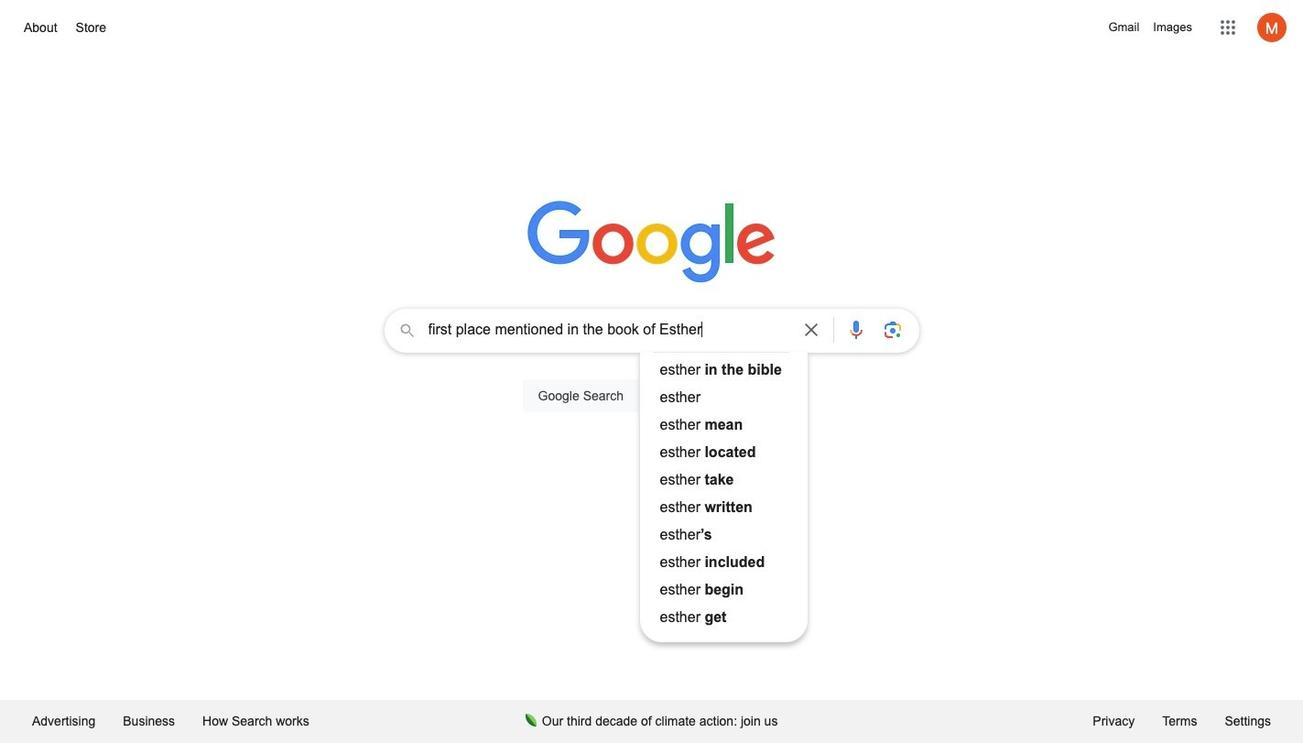Task type: locate. For each thing, give the bounding box(es) containing it.
Search text field
[[428, 320, 789, 344]]

google image
[[527, 201, 776, 285]]

None search field
[[18, 303, 1285, 642]]

list box
[[640, 356, 808, 631]]



Task type: vqa. For each thing, say whether or not it's contained in the screenshot.
Action
no



Task type: describe. For each thing, give the bounding box(es) containing it.
search by image image
[[882, 319, 904, 341]]

search by voice image
[[845, 319, 867, 341]]



